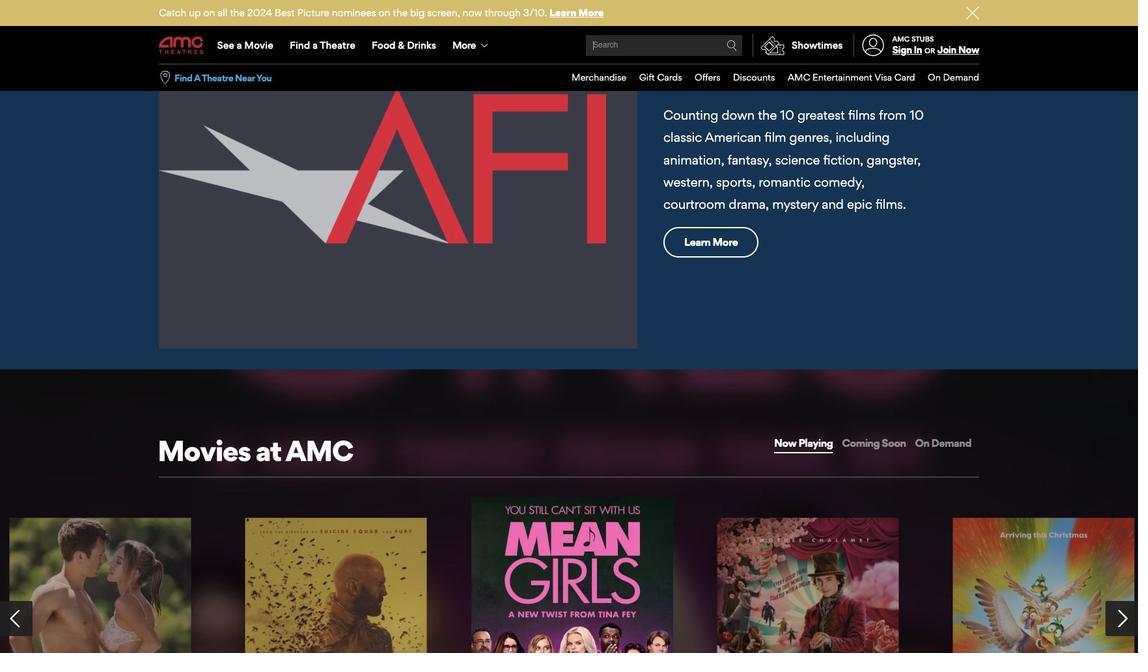Task type: describe. For each thing, give the bounding box(es) containing it.
courtroom
[[664, 197, 726, 212]]

or
[[925, 46, 935, 55]]

showtimes
[[792, 39, 843, 51]]

user profile image
[[855, 35, 892, 56]]

amc entertainment visa card
[[788, 72, 915, 83]]

greatest
[[798, 108, 845, 123]]

on demand for on demand button
[[915, 437, 972, 450]]

on for on demand button
[[915, 437, 930, 450]]

including
[[836, 130, 890, 145]]

up
[[189, 7, 201, 19]]

1 horizontal spatial learn more link
[[664, 227, 759, 258]]

0 horizontal spatial the
[[230, 7, 245, 19]]

all
[[218, 7, 227, 19]]

food & drinks
[[372, 39, 436, 51]]

top
[[741, 69, 782, 95]]

amc for visa
[[788, 72, 810, 83]]

counting
[[664, 108, 719, 123]]

films
[[849, 108, 876, 123]]

on for on demand link
[[928, 72, 941, 83]]

near
[[235, 72, 255, 83]]

a for theatre
[[313, 39, 318, 51]]

and
[[822, 197, 844, 212]]

catch up on all the 2024 best picture nominees on the big screen, now through 3/10. learn more
[[159, 7, 604, 19]]

the inside the counting down the 10 greatest films from 10 classic american film genres, including animation, fantasy, science fiction, gangster, western, sports, romantic comedy, courtroom drama, mystery and epic films.
[[758, 108, 777, 123]]

amc entertainment visa card link
[[775, 64, 915, 91]]

movie poster for the beekeeper image
[[245, 519, 427, 654]]

search the AMC website text field
[[591, 41, 727, 50]]

mystery
[[773, 197, 819, 212]]

amc stubs sign in or join now
[[893, 34, 980, 56]]

see a movie link
[[209, 27, 282, 64]]

offers link
[[682, 64, 721, 91]]

from
[[879, 108, 907, 123]]

soon
[[882, 437, 906, 450]]

see a movie
[[217, 39, 273, 51]]

gangster,
[[867, 152, 921, 168]]

coming soon button
[[841, 435, 908, 453]]

catch
[[159, 7, 186, 19]]

merchandise
[[572, 72, 627, 83]]

now inside button
[[774, 437, 797, 450]]

epic
[[847, 197, 873, 212]]

merchandise link
[[559, 64, 627, 91]]

at
[[256, 434, 281, 469]]

now playing button
[[773, 435, 835, 453]]

classic
[[664, 130, 702, 145]]

entertainment
[[813, 72, 873, 83]]

theatre for a
[[320, 39, 355, 51]]

comedy,
[[814, 174, 865, 190]]

&
[[398, 39, 405, 51]]

down
[[722, 108, 755, 123]]

romantic
[[759, 174, 811, 190]]

movie poster for migration image
[[954, 519, 1135, 654]]

movies at amc
[[158, 434, 353, 469]]

0 vertical spatial more
[[579, 7, 604, 19]]

now inside amc stubs sign in or join now
[[959, 44, 980, 56]]

movie
[[244, 39, 273, 51]]

menu containing more
[[159, 27, 980, 64]]

theatre for a
[[202, 72, 233, 83]]

afi's
[[663, 69, 711, 95]]

animation,
[[664, 152, 725, 168]]

food
[[372, 39, 396, 51]]

1 horizontal spatial the
[[393, 7, 408, 19]]

food & drinks link
[[364, 27, 444, 64]]

sign in or join amc stubs element
[[854, 27, 980, 64]]

picture
[[297, 7, 329, 19]]

gift cards link
[[627, 64, 682, 91]]

through
[[485, 7, 521, 19]]

1 on from the left
[[203, 7, 215, 19]]

films.
[[876, 197, 907, 212]]

movie poster for wonka image
[[717, 519, 899, 654]]

find a theatre
[[290, 39, 355, 51]]

demand for on demand link
[[943, 72, 980, 83]]

now playing
[[774, 437, 833, 450]]

demand for on demand button
[[932, 437, 972, 450]]

stubs
[[912, 34, 934, 44]]

offers
[[695, 72, 721, 83]]



Task type: vqa. For each thing, say whether or not it's contained in the screenshot.
or
yes



Task type: locate. For each thing, give the bounding box(es) containing it.
screen,
[[427, 7, 460, 19]]

2 a from the left
[[313, 39, 318, 51]]

on
[[203, 7, 215, 19], [379, 7, 390, 19]]

learn
[[550, 7, 577, 19], [685, 236, 711, 249]]

amc
[[893, 34, 910, 44], [788, 72, 810, 83], [286, 434, 353, 469]]

0 vertical spatial menu
[[159, 27, 980, 64]]

2 vertical spatial amc
[[286, 434, 353, 469]]

on demand link
[[915, 64, 980, 91]]

0 horizontal spatial now
[[774, 437, 797, 450]]

on right nominees
[[379, 7, 390, 19]]

on left "all"
[[203, 7, 215, 19]]

on
[[928, 72, 941, 83], [915, 437, 930, 450]]

a
[[194, 72, 200, 83]]

best
[[275, 7, 295, 19]]

2 horizontal spatial the
[[758, 108, 777, 123]]

0 vertical spatial on demand
[[928, 72, 980, 83]]

american
[[705, 130, 762, 145]]

sign
[[893, 44, 912, 56]]

1 a from the left
[[237, 39, 242, 51]]

1 horizontal spatial learn
[[685, 236, 711, 249]]

menu down showtimes image
[[559, 64, 980, 91]]

counting down the 10 greatest films from 10 classic american film genres, including animation, fantasy, science fiction, gangster, western, sports, romantic comedy, courtroom drama, mystery and epic films.
[[664, 108, 924, 212]]

science
[[776, 152, 820, 168]]

genres,
[[790, 130, 833, 145]]

learn more
[[685, 236, 738, 249]]

0 horizontal spatial learn more link
[[550, 7, 604, 19]]

more
[[579, 7, 604, 19], [453, 39, 476, 51], [713, 236, 738, 249]]

theatre
[[320, 39, 355, 51], [202, 72, 233, 83]]

2024
[[247, 7, 272, 19]]

learn more link down courtroom
[[664, 227, 759, 258]]

more right '3/10.'
[[579, 7, 604, 19]]

1 vertical spatial more
[[453, 39, 476, 51]]

0 horizontal spatial more
[[453, 39, 476, 51]]

learn down courtroom
[[685, 236, 711, 249]]

find a theatre near you
[[175, 72, 272, 83]]

1 vertical spatial on
[[915, 437, 930, 450]]

gift cards
[[639, 72, 682, 83]]

drama,
[[729, 197, 769, 212]]

on demand for on demand link
[[928, 72, 980, 83]]

1 vertical spatial find
[[175, 72, 192, 83]]

movie poster for mean girls image
[[471, 498, 673, 654]]

the right "all"
[[230, 7, 245, 19]]

0 horizontal spatial theatre
[[202, 72, 233, 83]]

1 vertical spatial menu
[[559, 64, 980, 91]]

theatre inside button
[[202, 72, 233, 83]]

0 vertical spatial on
[[928, 72, 941, 83]]

fantasy,
[[728, 152, 772, 168]]

0 vertical spatial theatre
[[320, 39, 355, 51]]

1 vertical spatial learn
[[685, 236, 711, 249]]

on demand inside button
[[915, 437, 972, 450]]

join now button
[[938, 44, 980, 56]]

find a theatre link
[[282, 27, 364, 64]]

0 horizontal spatial learn
[[550, 7, 577, 19]]

drinks
[[407, 39, 436, 51]]

now left playing
[[774, 437, 797, 450]]

the up film
[[758, 108, 777, 123]]

2 on from the left
[[379, 7, 390, 19]]

a down 'picture'
[[313, 39, 318, 51]]

big
[[410, 7, 425, 19]]

a
[[237, 39, 242, 51], [313, 39, 318, 51]]

now
[[463, 7, 482, 19]]

amc inside amc stubs sign in or join now
[[893, 34, 910, 44]]

coming soon
[[842, 437, 906, 450]]

showtimes image
[[754, 34, 792, 57]]

amc right at at bottom
[[286, 434, 353, 469]]

demand right soon
[[932, 437, 972, 450]]

find inside button
[[175, 72, 192, 83]]

menu up merchandise link
[[159, 27, 980, 64]]

menu
[[159, 27, 980, 64], [559, 64, 980, 91]]

find left a
[[175, 72, 192, 83]]

afi logo image
[[159, 8, 638, 349]]

discounts
[[733, 72, 775, 83]]

0 vertical spatial learn more link
[[550, 7, 604, 19]]

now right 'join'
[[959, 44, 980, 56]]

on right soon
[[915, 437, 930, 450]]

sign in button
[[893, 44, 922, 56]]

coming
[[842, 437, 880, 450]]

0 horizontal spatial find
[[175, 72, 192, 83]]

in
[[914, 44, 922, 56]]

0 vertical spatial demand
[[943, 72, 980, 83]]

discounts link
[[721, 64, 775, 91]]

2 horizontal spatial more
[[713, 236, 738, 249]]

1 horizontal spatial find
[[290, 39, 310, 51]]

1 vertical spatial amc
[[788, 72, 810, 83]]

playing
[[799, 437, 833, 450]]

on demand button
[[914, 435, 973, 453]]

0 vertical spatial learn
[[550, 7, 577, 19]]

you
[[256, 72, 272, 83]]

visa
[[875, 72, 892, 83]]

more down drama,
[[713, 236, 738, 249]]

on demand right soon
[[915, 437, 972, 450]]

theatre down nominees
[[320, 39, 355, 51]]

demand inside button
[[932, 437, 972, 450]]

join
[[938, 44, 957, 56]]

1 horizontal spatial now
[[959, 44, 980, 56]]

learn more link right '3/10.'
[[550, 7, 604, 19]]

cards
[[657, 72, 682, 83]]

film
[[765, 130, 786, 145]]

1 vertical spatial theatre
[[202, 72, 233, 83]]

a right "see"
[[237, 39, 242, 51]]

a for movie
[[237, 39, 242, 51]]

1 horizontal spatial theatre
[[320, 39, 355, 51]]

amc logo image
[[159, 37, 205, 54], [159, 37, 205, 54]]

on demand down join now button
[[928, 72, 980, 83]]

3/10.
[[524, 7, 547, 19]]

afi's 10 top 10
[[663, 69, 809, 95]]

demand down join now button
[[943, 72, 980, 83]]

1 horizontal spatial a
[[313, 39, 318, 51]]

movies
[[158, 434, 251, 469]]

1 horizontal spatial more
[[579, 7, 604, 19]]

submit search icon image
[[727, 40, 737, 51]]

close this dialog image
[[1116, 629, 1129, 642]]

now
[[959, 44, 980, 56], [774, 437, 797, 450]]

menu containing merchandise
[[559, 64, 980, 91]]

2 vertical spatial more
[[713, 236, 738, 249]]

gift
[[639, 72, 655, 83]]

demand
[[943, 72, 980, 83], [932, 437, 972, 450]]

1 horizontal spatial amc
[[788, 72, 810, 83]]

2 horizontal spatial amc
[[893, 34, 910, 44]]

find a theatre near you button
[[175, 71, 272, 84]]

1 vertical spatial demand
[[932, 437, 972, 450]]

0 vertical spatial now
[[959, 44, 980, 56]]

0 horizontal spatial on
[[203, 7, 215, 19]]

0 horizontal spatial amc
[[286, 434, 353, 469]]

amc up sign
[[893, 34, 910, 44]]

on demand
[[928, 72, 980, 83], [915, 437, 972, 450]]

on down or
[[928, 72, 941, 83]]

more button
[[444, 27, 499, 64]]

find for find a theatre
[[290, 39, 310, 51]]

amc down showtimes link
[[788, 72, 810, 83]]

learn right '3/10.'
[[550, 7, 577, 19]]

1 vertical spatial now
[[774, 437, 797, 450]]

movie poster for anyone but you image
[[9, 519, 191, 654]]

find down 'picture'
[[290, 39, 310, 51]]

fiction,
[[824, 152, 864, 168]]

learn more link
[[550, 7, 604, 19], [664, 227, 759, 258]]

the
[[230, 7, 245, 19], [393, 7, 408, 19], [758, 108, 777, 123]]

sports,
[[716, 174, 756, 190]]

on inside on demand link
[[928, 72, 941, 83]]

0 vertical spatial amc
[[893, 34, 910, 44]]

more inside button
[[453, 39, 476, 51]]

card
[[895, 72, 915, 83]]

the left big
[[393, 7, 408, 19]]

nominees
[[332, 7, 376, 19]]

1 vertical spatial learn more link
[[664, 227, 759, 258]]

0 horizontal spatial a
[[237, 39, 242, 51]]

western,
[[664, 174, 713, 190]]

find for find a theatre near you
[[175, 72, 192, 83]]

0 vertical spatial find
[[290, 39, 310, 51]]

showtimes link
[[753, 34, 843, 57]]

more down now
[[453, 39, 476, 51]]

on inside on demand button
[[915, 437, 930, 450]]

see
[[217, 39, 234, 51]]

10
[[714, 69, 738, 95], [786, 69, 809, 95], [781, 108, 795, 123], [910, 108, 924, 123]]

amc for sign
[[893, 34, 910, 44]]

theatre right a
[[202, 72, 233, 83]]

1 vertical spatial on demand
[[915, 437, 972, 450]]

1 horizontal spatial on
[[379, 7, 390, 19]]



